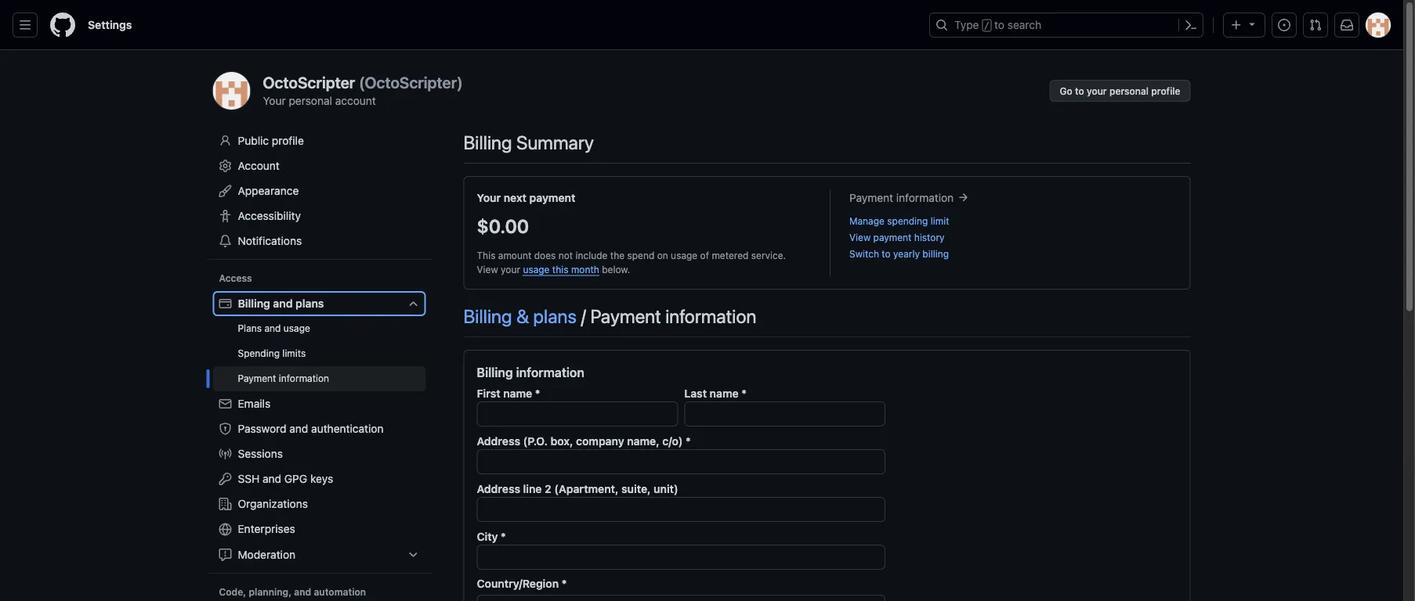 Task type: locate. For each thing, give the bounding box(es) containing it.
usage left of
[[671, 250, 698, 261]]

/ down month at the top left of the page
[[581, 306, 586, 328]]

person image
[[219, 135, 232, 147]]

your left next
[[477, 191, 501, 204]]

2 horizontal spatial usage
[[671, 250, 698, 261]]

None text field
[[477, 402, 678, 427], [684, 402, 886, 427], [477, 545, 886, 570], [477, 402, 678, 427], [684, 402, 886, 427], [477, 545, 886, 570]]

next
[[504, 191, 527, 204]]

arrow right image
[[957, 192, 969, 204]]

address line 2 (apartment, suite, unit)
[[477, 483, 678, 496]]

chevron down image
[[407, 298, 420, 310]]

octoscripter
[[263, 73, 355, 92]]

2 vertical spatial to
[[882, 248, 891, 259]]

billing inside 'dropdown button'
[[238, 297, 270, 310]]

information down limits
[[279, 373, 329, 384]]

* right country/region at bottom left
[[562, 578, 567, 591]]

your inside this amount does not include the spend on usage of metered service. view your
[[501, 264, 520, 275]]

payment right next
[[529, 191, 576, 204]]

view inside manage spending limit view payment history switch to yearly billing
[[849, 232, 871, 243]]

0 horizontal spatial your
[[263, 94, 286, 107]]

billing up next
[[464, 132, 512, 154]]

billing up 'plans'
[[238, 297, 270, 310]]

view up the switch
[[849, 232, 871, 243]]

0 vertical spatial payment information
[[849, 191, 957, 204]]

billing for billing & plans / payment information
[[464, 306, 512, 328]]

and inside 'dropdown button'
[[273, 297, 293, 310]]

0 vertical spatial your
[[263, 94, 286, 107]]

your down amount on the left top of page
[[501, 264, 520, 275]]

2 address from the top
[[477, 483, 520, 496]]

switch
[[849, 248, 879, 259]]

your
[[1087, 85, 1107, 96], [501, 264, 520, 275]]

0 horizontal spatial usage
[[284, 323, 310, 334]]

0 horizontal spatial plans
[[295, 297, 324, 310]]

keys
[[310, 473, 333, 486]]

0 horizontal spatial your
[[501, 264, 520, 275]]

0 vertical spatial view
[[849, 232, 871, 243]]

0 horizontal spatial payment information
[[238, 373, 329, 384]]

key image
[[219, 473, 232, 486]]

1 vertical spatial to
[[1075, 85, 1084, 96]]

1 horizontal spatial plans
[[533, 306, 577, 328]]

and for gpg
[[263, 473, 281, 486]]

to down view payment history link at the top right of the page
[[882, 248, 891, 259]]

view
[[849, 232, 871, 243], [477, 264, 498, 275]]

notifications link
[[213, 229, 426, 254]]

payment information up manage spending limit link
[[849, 191, 957, 204]]

this amount does not include the spend on usage of metered service. view your
[[477, 250, 786, 275]]

payment down "spending"
[[238, 373, 276, 384]]

address left line
[[477, 483, 520, 496]]

2 horizontal spatial payment
[[849, 191, 893, 204]]

billing left &
[[464, 306, 512, 328]]

ssh
[[238, 473, 260, 486]]

name for last
[[710, 387, 739, 400]]

password and authentication link
[[213, 417, 426, 442]]

type / to search
[[954, 18, 1042, 31]]

public
[[238, 134, 269, 147]]

plus image
[[1230, 19, 1243, 31]]

moderation
[[238, 549, 296, 562]]

go to your personal profile
[[1060, 85, 1181, 96]]

enterprises
[[238, 523, 295, 536]]

emails link
[[213, 392, 426, 417]]

switch to yearly billing link
[[849, 248, 949, 259]]

below.
[[602, 264, 630, 275]]

billing
[[464, 132, 512, 154], [238, 297, 270, 310], [464, 306, 512, 328], [477, 366, 513, 380]]

1 horizontal spatial to
[[995, 18, 1005, 31]]

1 vertical spatial address
[[477, 483, 520, 496]]

/ inside type / to search
[[984, 20, 990, 31]]

1 vertical spatial usage
[[523, 264, 550, 275]]

credit card image
[[219, 298, 232, 310]]

1 vertical spatial view
[[477, 264, 498, 275]]

homepage image
[[50, 13, 75, 38]]

0 vertical spatial payment
[[849, 191, 893, 204]]

and right ssh
[[263, 473, 281, 486]]

go to your personal profile link
[[1050, 80, 1191, 102]]

ssh and gpg keys
[[238, 473, 333, 486]]

1 vertical spatial /
[[581, 306, 586, 328]]

month
[[571, 264, 599, 275]]

0 vertical spatial your
[[1087, 85, 1107, 96]]

0 horizontal spatial /
[[581, 306, 586, 328]]

plans and usage
[[238, 323, 310, 334]]

personal
[[1110, 85, 1149, 96], [289, 94, 332, 107]]

notifications image
[[1341, 19, 1353, 31]]

limit
[[931, 215, 949, 226]]

billing for billing information
[[477, 366, 513, 380]]

to left search
[[995, 18, 1005, 31]]

search
[[1008, 18, 1042, 31]]

usage down the does
[[523, 264, 550, 275]]

planning,
[[249, 587, 292, 598]]

your right go
[[1087, 85, 1107, 96]]

mail image
[[219, 398, 232, 411]]

code, planning, and automation
[[219, 587, 366, 598]]

and down emails link at the left bottom
[[289, 423, 308, 436]]

* down billing information
[[535, 387, 540, 400]]

does
[[534, 250, 556, 261]]

1 vertical spatial payment
[[873, 232, 912, 243]]

usage
[[671, 250, 698, 261], [523, 264, 550, 275], [284, 323, 310, 334]]

plans inside 'dropdown button'
[[295, 297, 324, 310]]

0 horizontal spatial to
[[882, 248, 891, 259]]

payment information link down limits
[[213, 367, 426, 392]]

password
[[238, 423, 286, 436]]

name down billing information
[[503, 387, 532, 400]]

(apartment,
[[554, 483, 619, 496]]

last name *
[[684, 387, 747, 400]]

billing information
[[477, 366, 584, 380]]

* right city
[[501, 531, 506, 543]]

payment information down limits
[[238, 373, 329, 384]]

1 horizontal spatial /
[[984, 20, 990, 31]]

1 horizontal spatial view
[[849, 232, 871, 243]]

and right 'plans'
[[264, 323, 281, 334]]

organization image
[[219, 498, 232, 511]]

settings link
[[81, 13, 138, 38]]

manage spending limit view payment history switch to yearly billing
[[849, 215, 949, 259]]

personal inside octoscripter (octoscripter) your personal account
[[289, 94, 332, 107]]

of
[[700, 250, 709, 261]]

personal right go
[[1110, 85, 1149, 96]]

and for authentication
[[289, 423, 308, 436]]

payment information link up spending
[[849, 191, 969, 204]]

emails
[[238, 398, 270, 411]]

and up plans and usage
[[273, 297, 293, 310]]

manage
[[849, 215, 885, 226]]

to right go
[[1075, 85, 1084, 96]]

2 vertical spatial payment
[[238, 373, 276, 384]]

1 name from the left
[[503, 387, 532, 400]]

payment up switch to yearly billing link
[[873, 232, 912, 243]]

information up first name *
[[516, 366, 584, 380]]

your down octoscripter
[[263, 94, 286, 107]]

1 horizontal spatial your
[[1087, 85, 1107, 96]]

include
[[576, 250, 608, 261]]

0 horizontal spatial personal
[[289, 94, 332, 107]]

address
[[477, 435, 520, 448], [477, 483, 520, 496]]

1 horizontal spatial your
[[477, 191, 501, 204]]

last
[[684, 387, 707, 400]]

plans
[[238, 323, 262, 334]]

spending limits link
[[213, 342, 426, 367]]

plans for and
[[295, 297, 324, 310]]

spending
[[887, 215, 928, 226]]

None text field
[[477, 450, 886, 475]]

1 vertical spatial payment
[[590, 306, 661, 328]]

country/region
[[477, 578, 559, 591]]

0 vertical spatial usage
[[671, 250, 698, 261]]

personal for (octoscripter)
[[289, 94, 332, 107]]

0 horizontal spatial view
[[477, 264, 498, 275]]

1 horizontal spatial usage
[[523, 264, 550, 275]]

information
[[896, 191, 954, 204], [665, 306, 757, 328], [516, 366, 584, 380], [279, 373, 329, 384]]

plans up plans and usage 'link'
[[295, 297, 324, 310]]

access
[[219, 273, 252, 284]]

0 horizontal spatial name
[[503, 387, 532, 400]]

name right last
[[710, 387, 739, 400]]

billing up first
[[477, 366, 513, 380]]

your
[[263, 94, 286, 107], [477, 191, 501, 204]]

0 vertical spatial address
[[477, 435, 520, 448]]

(octoscripter)
[[359, 73, 463, 92]]

0 horizontal spatial payment
[[529, 191, 576, 204]]

first name *
[[477, 387, 540, 400]]

address left (p.o.
[[477, 435, 520, 448]]

1 vertical spatial payment information link
[[213, 367, 426, 392]]

1 vertical spatial profile
[[272, 134, 304, 147]]

payment up manage
[[849, 191, 893, 204]]

1 horizontal spatial profile
[[1151, 85, 1181, 96]]

usage up limits
[[284, 323, 310, 334]]

0 horizontal spatial payment
[[238, 373, 276, 384]]

information down of
[[665, 306, 757, 328]]

personal down octoscripter
[[289, 94, 332, 107]]

payment down below.
[[590, 306, 661, 328]]

1 horizontal spatial personal
[[1110, 85, 1149, 96]]

summary
[[516, 132, 594, 154]]

and inside 'link'
[[264, 323, 281, 334]]

usage inside 'link'
[[284, 323, 310, 334]]

1 horizontal spatial payment information
[[849, 191, 957, 204]]

usage this month below.
[[523, 264, 630, 275]]

billing for billing and plans
[[238, 297, 270, 310]]

0 vertical spatial payment information link
[[849, 191, 969, 204]]

1 horizontal spatial payment
[[873, 232, 912, 243]]

1 address from the top
[[477, 435, 520, 448]]

*
[[535, 387, 540, 400], [742, 387, 747, 400], [686, 435, 691, 448], [501, 531, 506, 543], [562, 578, 567, 591]]

city *
[[477, 531, 506, 543]]

1 vertical spatial payment information
[[238, 373, 329, 384]]

to inside manage spending limit view payment history switch to yearly billing
[[882, 248, 891, 259]]

on
[[657, 250, 668, 261]]

profile
[[1151, 85, 1181, 96], [272, 134, 304, 147]]

1 horizontal spatial payment
[[590, 306, 661, 328]]

payment
[[529, 191, 576, 204], [873, 232, 912, 243]]

paintbrush image
[[219, 185, 232, 197]]

payment
[[849, 191, 893, 204], [590, 306, 661, 328], [238, 373, 276, 384]]

0 horizontal spatial payment information link
[[213, 367, 426, 392]]

view down this
[[477, 264, 498, 275]]

your next payment
[[477, 191, 576, 204]]

address for address (p.o. box, company name, c/o) *
[[477, 435, 520, 448]]

0 vertical spatial /
[[984, 20, 990, 31]]

/ right type on the top right
[[984, 20, 990, 31]]

plans
[[295, 297, 324, 310], [533, 306, 577, 328]]

billing and plans list
[[213, 317, 426, 392]]

1 vertical spatial your
[[501, 264, 520, 275]]

sessions link
[[213, 442, 426, 467]]

plans right &
[[533, 306, 577, 328]]

1 horizontal spatial name
[[710, 387, 739, 400]]

2 name from the left
[[710, 387, 739, 400]]

0 horizontal spatial profile
[[272, 134, 304, 147]]

billing and plans button
[[213, 292, 426, 317]]

2 vertical spatial usage
[[284, 323, 310, 334]]

settings
[[88, 18, 132, 31]]

globe image
[[219, 524, 232, 536]]

name
[[503, 387, 532, 400], [710, 387, 739, 400]]



Task type: vqa. For each thing, say whether or not it's contained in the screenshot.
"yearly"
yes



Task type: describe. For each thing, give the bounding box(es) containing it.
ssh and gpg keys link
[[213, 467, 426, 492]]

manage spending limit link
[[849, 215, 949, 226]]

organizations
[[238, 498, 308, 511]]

notifications
[[238, 235, 302, 248]]

c/o)
[[662, 435, 683, 448]]

gear image
[[219, 160, 232, 172]]

type
[[954, 18, 979, 31]]

moderation button
[[213, 543, 426, 568]]

2
[[545, 483, 551, 496]]

line
[[523, 483, 542, 496]]

view inside this amount does not include the spend on usage of metered service. view your
[[477, 264, 498, 275]]

name,
[[627, 435, 660, 448]]

billing and plans
[[238, 297, 324, 310]]

git pull request image
[[1309, 19, 1322, 31]]

and right planning,
[[294, 587, 311, 598]]

Address line 2 (Apartment, suite, unit) text field
[[477, 498, 886, 523]]

suite,
[[621, 483, 651, 496]]

go
[[1060, 85, 1073, 96]]

public profile
[[238, 134, 304, 147]]

sessions
[[238, 448, 283, 461]]

0 vertical spatial to
[[995, 18, 1005, 31]]

password and authentication
[[238, 423, 384, 436]]

automation
[[314, 587, 366, 598]]

accessibility image
[[219, 210, 232, 223]]

* right last
[[742, 387, 747, 400]]

this
[[477, 250, 496, 261]]

unit)
[[654, 483, 678, 496]]

billing
[[923, 248, 949, 259]]

appearance
[[238, 185, 299, 197]]

code,
[[219, 587, 246, 598]]

public profile link
[[213, 129, 426, 154]]

(p.o.
[[523, 435, 548, 448]]

and for plans
[[273, 297, 293, 310]]

@octoscripter image
[[213, 72, 250, 110]]

accessibility link
[[213, 204, 426, 229]]

metered
[[712, 250, 749, 261]]

information up limit
[[896, 191, 954, 204]]

the
[[610, 250, 625, 261]]

country/region *
[[477, 578, 567, 591]]

address for address line 2 (apartment, suite, unit)
[[477, 483, 520, 496]]

organizations link
[[213, 492, 426, 517]]

spend
[[627, 250, 655, 261]]

appearance link
[[213, 179, 426, 204]]

payment inside manage spending limit view payment history switch to yearly billing
[[873, 232, 912, 243]]

accessibility
[[238, 210, 301, 223]]

* right c/o)
[[686, 435, 691, 448]]

billing & plans link
[[464, 306, 577, 328]]

view payment history link
[[849, 232, 945, 243]]

billing for billing summary
[[464, 132, 512, 154]]

personal for to
[[1110, 85, 1149, 96]]

octoscripter (octoscripter) your personal account
[[263, 73, 463, 107]]

information inside billing and plans list
[[279, 373, 329, 384]]

your inside octoscripter (octoscripter) your personal account
[[263, 94, 286, 107]]

account
[[238, 159, 280, 172]]

access list
[[213, 292, 426, 568]]

company
[[576, 435, 624, 448]]

$0.00
[[477, 215, 529, 237]]

box,
[[551, 435, 573, 448]]

and for usage
[[264, 323, 281, 334]]

yearly
[[893, 248, 920, 259]]

command palette image
[[1185, 19, 1197, 31]]

payment inside billing and plans list
[[238, 373, 276, 384]]

bell image
[[219, 235, 232, 248]]

1 vertical spatial your
[[477, 191, 501, 204]]

name for first
[[503, 387, 532, 400]]

triangle down image
[[1246, 18, 1259, 30]]

issue opened image
[[1278, 19, 1291, 31]]

city
[[477, 531, 498, 543]]

spending
[[238, 348, 280, 359]]

account
[[335, 94, 376, 107]]

history
[[914, 232, 945, 243]]

usage inside this amount does not include the spend on usage of metered service. view your
[[671, 250, 698, 261]]

spending limits
[[238, 348, 306, 359]]

0 vertical spatial payment
[[529, 191, 576, 204]]

gpg
[[284, 473, 307, 486]]

limits
[[282, 348, 306, 359]]

first
[[477, 387, 500, 400]]

address (p.o. box, company name, c/o) *
[[477, 435, 691, 448]]

plans for &
[[533, 306, 577, 328]]

shield lock image
[[219, 423, 232, 436]]

not
[[558, 250, 573, 261]]

plans and usage link
[[213, 317, 426, 342]]

0 vertical spatial profile
[[1151, 85, 1181, 96]]

broadcast image
[[219, 448, 232, 461]]

billing & plans / payment information
[[464, 306, 757, 328]]

amount
[[498, 250, 532, 261]]

2 horizontal spatial to
[[1075, 85, 1084, 96]]

payment information inside billing and plans list
[[238, 373, 329, 384]]

&
[[516, 306, 529, 328]]

usage this month link
[[523, 264, 599, 275]]

account link
[[213, 154, 426, 179]]

1 horizontal spatial payment information link
[[849, 191, 969, 204]]

billing summary
[[464, 132, 594, 154]]

service.
[[751, 250, 786, 261]]

enterprises link
[[213, 517, 426, 543]]



